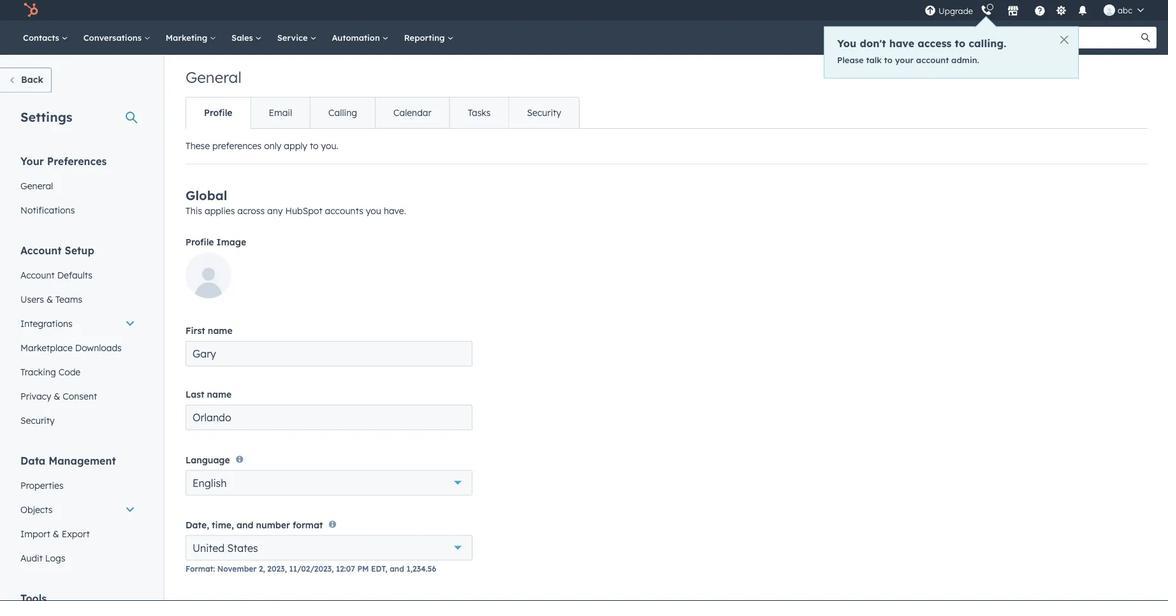 Task type: vqa. For each thing, say whether or not it's contained in the screenshot.
Reporting menu
no



Task type: describe. For each thing, give the bounding box(es) containing it.
properties link
[[13, 474, 143, 498]]

logs
[[45, 553, 65, 564]]

& for consent
[[54, 391, 60, 402]]

objects
[[20, 504, 53, 515]]

privacy & consent link
[[13, 384, 143, 408]]

abc
[[1118, 5, 1133, 15]]

your
[[895, 55, 914, 65]]

settings
[[20, 109, 72, 125]]

conversations
[[83, 32, 144, 43]]

united states button
[[186, 535, 473, 561]]

properties
[[20, 480, 64, 491]]

across
[[237, 205, 265, 217]]

your preferences
[[20, 155, 107, 167]]

talk
[[866, 55, 882, 65]]

language
[[186, 454, 230, 465]]

hubspot
[[285, 205, 322, 217]]

1 horizontal spatial to
[[884, 55, 893, 65]]

audit logs link
[[13, 546, 143, 570]]

any
[[267, 205, 283, 217]]

search button
[[1135, 27, 1157, 48]]

notifications link
[[13, 198, 143, 222]]

conversations link
[[76, 20, 158, 55]]

hubspot link
[[15, 3, 48, 18]]

first
[[186, 325, 205, 336]]

calendar
[[394, 107, 432, 118]]

to for calling.
[[955, 37, 966, 50]]

Search HubSpot search field
[[989, 27, 1145, 48]]

marketplace downloads link
[[13, 336, 143, 360]]

image
[[217, 237, 246, 248]]

management
[[49, 454, 116, 467]]

don't
[[860, 37, 886, 50]]

12:07
[[336, 565, 355, 574]]

you.
[[321, 140, 339, 151]]

contacts link
[[15, 20, 76, 55]]

audit
[[20, 553, 43, 564]]

back link
[[0, 68, 52, 93]]

global
[[186, 187, 227, 203]]

abc button
[[1096, 0, 1152, 20]]

settings link
[[1054, 4, 1070, 17]]

2,
[[259, 565, 265, 574]]

2023
[[267, 565, 285, 574]]

marketplace downloads
[[20, 342, 122, 353]]

format
[[186, 565, 213, 574]]

sales link
[[224, 20, 270, 55]]

tasks link
[[449, 98, 509, 128]]

you don't have access to calling. please talk to your account admin.
[[837, 37, 1007, 65]]

import & export link
[[13, 522, 143, 546]]

1,234.56
[[406, 565, 436, 574]]

applies
[[205, 205, 235, 217]]

email
[[269, 107, 292, 118]]

account defaults
[[20, 269, 92, 281]]

marketing link
[[158, 20, 224, 55]]

security for the rightmost security link
[[527, 107, 561, 118]]

& for teams
[[46, 294, 53, 305]]

calendar link
[[375, 98, 449, 128]]

date, time, and number format
[[186, 520, 323, 531]]

reporting link
[[396, 20, 461, 55]]

profile for profile
[[204, 107, 232, 118]]

calling link
[[310, 98, 375, 128]]

have.
[[384, 205, 406, 217]]

Last name text field
[[186, 405, 473, 430]]

united
[[193, 542, 225, 555]]

automation
[[332, 32, 382, 43]]

notifications button
[[1072, 0, 1094, 20]]

number
[[256, 520, 290, 531]]

service link
[[270, 20, 324, 55]]

account
[[916, 55, 949, 65]]

have
[[890, 37, 915, 50]]

last
[[186, 389, 204, 400]]

audit logs
[[20, 553, 65, 564]]

your preferences element
[[13, 154, 143, 222]]

objects button
[[13, 498, 143, 522]]

marketing
[[166, 32, 210, 43]]

1 vertical spatial security link
[[13, 408, 143, 433]]

english
[[193, 477, 227, 489]]

please
[[837, 55, 864, 65]]

calling
[[329, 107, 357, 118]]



Task type: locate. For each thing, give the bounding box(es) containing it.
account setup element
[[13, 243, 143, 433]]

time,
[[212, 520, 234, 531]]

notifications image
[[1077, 6, 1089, 17]]

edt
[[371, 565, 385, 574]]

users & teams
[[20, 294, 82, 305]]

data management
[[20, 454, 116, 467]]

0 horizontal spatial general
[[20, 180, 53, 191]]

to right talk
[[884, 55, 893, 65]]

edit button
[[186, 253, 231, 303]]

security link
[[509, 98, 579, 128], [13, 408, 143, 433]]

profile left image
[[186, 237, 214, 248]]

0 horizontal spatial and
[[237, 520, 253, 531]]

apply
[[284, 140, 307, 151]]

1 vertical spatial general
[[20, 180, 53, 191]]

name right first on the left of the page
[[208, 325, 233, 336]]

1 , from the left
[[285, 565, 287, 574]]

1 vertical spatial &
[[54, 391, 60, 402]]

tasks
[[468, 107, 491, 118]]

profile
[[204, 107, 232, 118], [186, 237, 214, 248]]

import
[[20, 528, 50, 540]]

& left export
[[53, 528, 59, 540]]

users
[[20, 294, 44, 305]]

navigation
[[186, 97, 580, 129]]

& inside "import & export" link
[[53, 528, 59, 540]]

1 horizontal spatial security
[[527, 107, 561, 118]]

and right time, at bottom left
[[237, 520, 253, 531]]

1 vertical spatial name
[[207, 389, 232, 400]]

privacy
[[20, 391, 51, 402]]

you
[[837, 37, 857, 50]]

marketplaces image
[[1008, 6, 1019, 17]]

, right 2,
[[285, 565, 287, 574]]

upgrade
[[939, 6, 973, 16]]

help image
[[1034, 6, 1046, 17]]

1 vertical spatial account
[[20, 269, 55, 281]]

teams
[[55, 294, 82, 305]]

hubspot image
[[23, 3, 38, 18]]

0 vertical spatial to
[[955, 37, 966, 50]]

gary orlando image
[[1104, 4, 1115, 16]]

united states
[[193, 542, 258, 555]]

0 vertical spatial general
[[186, 68, 242, 87]]

reporting
[[404, 32, 447, 43]]

0 vertical spatial profile
[[204, 107, 232, 118]]

format
[[293, 520, 323, 531]]

2 horizontal spatial ,
[[385, 565, 388, 574]]

users & teams link
[[13, 287, 143, 312]]

downloads
[[75, 342, 122, 353]]

marketplace
[[20, 342, 73, 353]]

general inside your preferences "element"
[[20, 180, 53, 191]]

you
[[366, 205, 381, 217]]

3 , from the left
[[385, 565, 388, 574]]

pm
[[357, 565, 369, 574]]

data
[[20, 454, 45, 467]]

last name
[[186, 389, 232, 400]]

service
[[277, 32, 310, 43]]

& right users
[[46, 294, 53, 305]]

account for account setup
[[20, 244, 62, 257]]

name for first name
[[208, 325, 233, 336]]

1 account from the top
[[20, 244, 62, 257]]

and right edt
[[390, 565, 404, 574]]

1 vertical spatial and
[[390, 565, 404, 574]]

sales
[[232, 32, 256, 43]]

2 account from the top
[[20, 269, 55, 281]]

1 horizontal spatial general
[[186, 68, 242, 87]]

& inside privacy & consent link
[[54, 391, 60, 402]]

First name text field
[[186, 341, 473, 367]]

back
[[21, 74, 43, 85]]

1 horizontal spatial and
[[390, 565, 404, 574]]

format : november 2, 2023 , 11/02/2023 , 12:07 pm edt , and 1,234.56
[[186, 565, 436, 574]]

data management element
[[13, 454, 143, 570]]

2 vertical spatial to
[[310, 140, 319, 151]]

only
[[264, 140, 281, 151]]

2 horizontal spatial to
[[955, 37, 966, 50]]

1 vertical spatial to
[[884, 55, 893, 65]]

admin.
[[952, 55, 979, 65]]

1 vertical spatial profile
[[186, 237, 214, 248]]

security for the bottom security link
[[20, 415, 55, 426]]

:
[[213, 565, 215, 574]]

0 horizontal spatial security
[[20, 415, 55, 426]]

global this applies across any hubspot accounts you have.
[[186, 187, 406, 217]]

security inside navigation
[[527, 107, 561, 118]]

first name
[[186, 325, 233, 336]]

name right last
[[207, 389, 232, 400]]

this
[[186, 205, 202, 217]]

security
[[527, 107, 561, 118], [20, 415, 55, 426]]

accounts
[[325, 205, 363, 217]]

0 vertical spatial security link
[[509, 98, 579, 128]]

1 vertical spatial security
[[20, 415, 55, 426]]

email link
[[250, 98, 310, 128]]

name
[[208, 325, 233, 336], [207, 389, 232, 400]]

account inside account defaults link
[[20, 269, 55, 281]]

& inside users & teams "link"
[[46, 294, 53, 305]]

tracking
[[20, 366, 56, 378]]

profile for profile image
[[186, 237, 214, 248]]

settings image
[[1056, 5, 1067, 17]]

integrations
[[20, 318, 73, 329]]

0 vertical spatial name
[[208, 325, 233, 336]]

0 vertical spatial account
[[20, 244, 62, 257]]

profile up the preferences
[[204, 107, 232, 118]]

& right privacy
[[54, 391, 60, 402]]

2 , from the left
[[332, 565, 334, 574]]

account defaults link
[[13, 263, 143, 287]]

account for account defaults
[[20, 269, 55, 281]]

name for last name
[[207, 389, 232, 400]]

&
[[46, 294, 53, 305], [54, 391, 60, 402], [53, 528, 59, 540]]

0 horizontal spatial ,
[[285, 565, 287, 574]]

11/02/2023
[[289, 565, 332, 574]]

1 horizontal spatial ,
[[332, 565, 334, 574]]

to for you.
[[310, 140, 319, 151]]

date,
[[186, 520, 209, 531]]

upgrade image
[[925, 5, 936, 17]]

account setup
[[20, 244, 94, 257]]

0 horizontal spatial to
[[310, 140, 319, 151]]

general up the profile link
[[186, 68, 242, 87]]

to left you.
[[310, 140, 319, 151]]

1 horizontal spatial security link
[[509, 98, 579, 128]]

preferences
[[212, 140, 262, 151]]

profile image
[[186, 237, 246, 248]]

integrations button
[[13, 312, 143, 336]]

0 horizontal spatial security link
[[13, 408, 143, 433]]

tracking code
[[20, 366, 80, 378]]

& for export
[[53, 528, 59, 540]]

navigation containing profile
[[186, 97, 580, 129]]

english button
[[186, 470, 473, 496]]

consent
[[63, 391, 97, 402]]

to
[[955, 37, 966, 50], [884, 55, 893, 65], [310, 140, 319, 151]]

security inside account setup "element"
[[20, 415, 55, 426]]

profile inside navigation
[[204, 107, 232, 118]]

tracking code link
[[13, 360, 143, 384]]

account up account defaults on the top of the page
[[20, 244, 62, 257]]

0 vertical spatial &
[[46, 294, 53, 305]]

, right 'pm'
[[385, 565, 388, 574]]

, left 12:07
[[332, 565, 334, 574]]

account up users
[[20, 269, 55, 281]]

0 vertical spatial and
[[237, 520, 253, 531]]

profile link
[[186, 98, 250, 128]]

and
[[237, 520, 253, 531], [390, 565, 404, 574]]

to up admin.
[[955, 37, 966, 50]]

calling.
[[969, 37, 1007, 50]]

help button
[[1029, 0, 1051, 20]]

calling icon image
[[981, 5, 992, 16]]

automation link
[[324, 20, 396, 55]]

0 vertical spatial security
[[527, 107, 561, 118]]

setup
[[65, 244, 94, 257]]

search image
[[1142, 33, 1150, 42]]

code
[[58, 366, 80, 378]]

you don't have access to calling. menu
[[824, 0, 1153, 79]]

general down 'your'
[[20, 180, 53, 191]]

2 vertical spatial &
[[53, 528, 59, 540]]

general link
[[13, 174, 143, 198]]

preferences
[[47, 155, 107, 167]]



